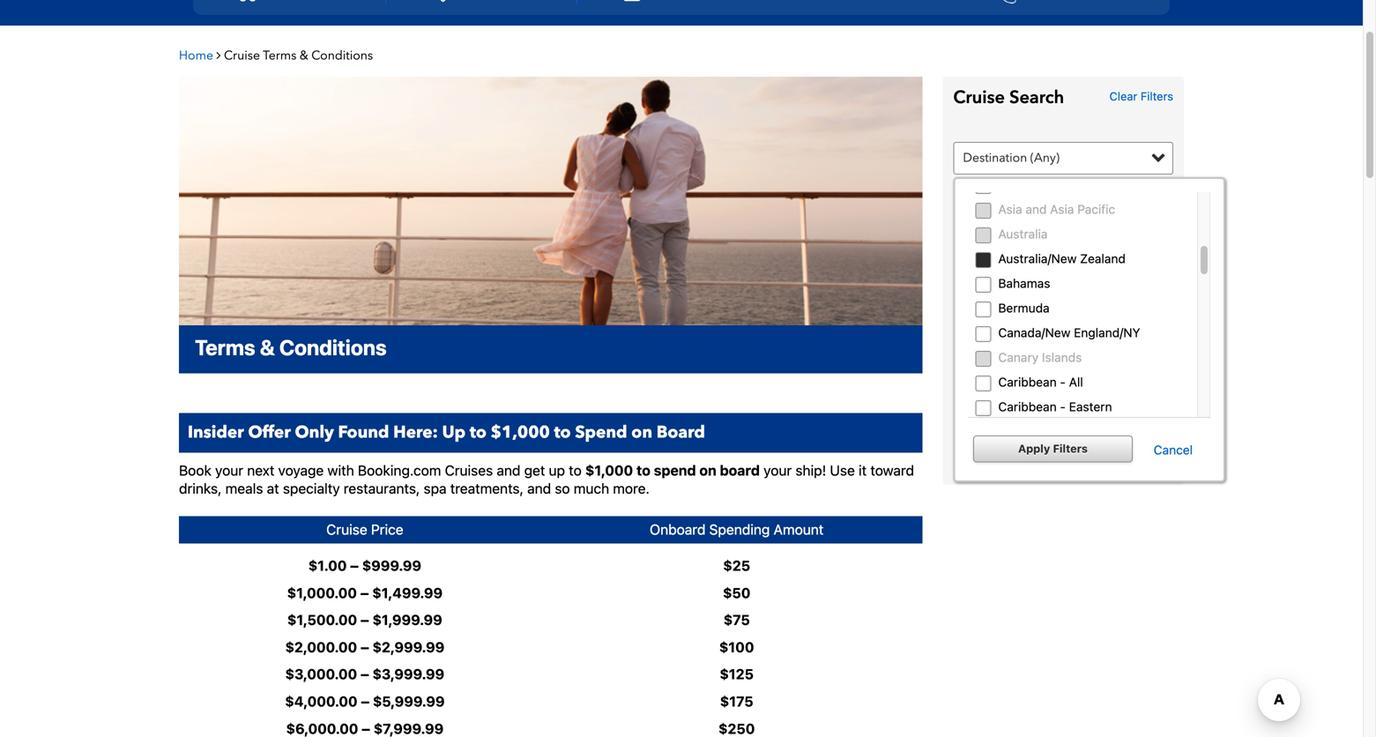 Task type: vqa. For each thing, say whether or not it's contained in the screenshot.
Insider Offer Only Found Here: Up To $1,000 To Spend On Board
yes



Task type: describe. For each thing, give the bounding box(es) containing it.
$3,999.99
[[373, 666, 445, 683]]

zealand
[[1080, 251, 1126, 266]]

board
[[657, 421, 705, 444]]

cruise search
[[953, 86, 1064, 110]]

australia
[[998, 227, 1048, 241]]

clear filters
[[1110, 90, 1174, 103]]

booking.com
[[358, 462, 441, 479]]

spa
[[424, 480, 447, 497]]

1 vertical spatial &
[[260, 335, 275, 360]]

dialog containing antarctica
[[953, 177, 1226, 482]]

– for $1,500.00
[[361, 612, 369, 628]]

search inside search link
[[1041, 441, 1086, 457]]

spend
[[654, 462, 696, 479]]

$999.99
[[362, 557, 422, 574]]

$125
[[720, 666, 754, 683]]

0 vertical spatial search
[[1010, 86, 1064, 110]]

$1.00 – $999.99
[[308, 557, 422, 574]]

price
[[371, 521, 403, 538]]

book your next voyage with booking.com cruises and get up to $1,000 to spend on board
[[179, 462, 760, 479]]

england/ny
[[1074, 326, 1141, 340]]

$6,000.00 – $7,999.99
[[286, 720, 444, 737]]

canada/new england/ny
[[998, 326, 1141, 340]]

1 vertical spatial terms
[[195, 335, 255, 360]]

with
[[328, 462, 354, 479]]

$1.00
[[308, 557, 347, 574]]

board
[[720, 462, 760, 479]]

departure date link
[[953, 221, 1174, 253]]

none search field containing cruise search
[[943, 77, 1184, 485]]

$2,999.99
[[373, 639, 445, 655]]

- for all
[[1060, 375, 1066, 389]]

$250
[[719, 720, 755, 737]]

it
[[859, 462, 867, 479]]

insider
[[188, 421, 244, 444]]

departure port ( any )
[[963, 347, 1078, 364]]

– for $4,000.00
[[361, 693, 370, 710]]

caribbean - all
[[998, 375, 1083, 389]]

cruise length ( any )
[[963, 189, 1074, 206]]

0 vertical spatial terms
[[263, 47, 297, 64]]

at
[[267, 480, 279, 497]]

$1,000.00 – $1,499.99
[[287, 584, 443, 601]]

treatments,
[[450, 480, 524, 497]]

line
[[1002, 268, 1026, 285]]

bahamas
[[998, 276, 1051, 291]]

$2,000.00 – $2,999.99
[[285, 639, 445, 655]]

your ship! use it toward drinks, meals at specialty restaurants, spa treatments, and so much more.
[[179, 462, 914, 497]]

– for $1,000.00
[[360, 584, 369, 601]]

– for $6,000.00
[[362, 720, 370, 737]]

apply
[[1018, 442, 1050, 455]]

bermuda
[[998, 301, 1050, 315]]

clear
[[1110, 90, 1138, 103]]

all
[[1069, 375, 1083, 389]]

islands
[[1042, 350, 1082, 365]]

terms & conditions image
[[179, 77, 923, 326]]

( for length
[[1045, 189, 1048, 206]]

$3,000.00
[[285, 666, 357, 683]]

$1,999.99
[[373, 612, 442, 628]]

$5,999.99
[[373, 693, 445, 710]]

cruise for cruise line ( any
[[963, 268, 999, 285]]

cancel
[[1154, 443, 1193, 457]]

length
[[1002, 189, 1042, 206]]

home
[[179, 47, 213, 64]]

– for $3,000.00
[[361, 666, 369, 683]]

1 vertical spatial and
[[497, 462, 521, 479]]

apply filters link
[[973, 436, 1133, 462]]

apply filters
[[1018, 442, 1088, 455]]

amount
[[774, 521, 824, 538]]

caribbean for caribbean - eastern
[[998, 400, 1057, 414]]

1 horizontal spatial &
[[300, 47, 308, 64]]

canada/new
[[998, 326, 1071, 340]]

asia and asia pacific
[[998, 202, 1115, 217]]

any for port
[[1053, 347, 1074, 364]]

and inside your ship! use it toward drinks, meals at specialty restaurants, spa treatments, and so much more.
[[527, 480, 551, 497]]

$175
[[720, 693, 753, 710]]

0 vertical spatial conditions
[[311, 47, 373, 64]]

more.
[[613, 480, 650, 497]]

canary islands
[[998, 350, 1082, 365]]

cancel button
[[1136, 443, 1211, 457]]

found
[[338, 421, 389, 444]]

0 horizontal spatial $1,000
[[491, 421, 550, 444]]

$1,000.00
[[287, 584, 357, 601]]

ship
[[1002, 307, 1027, 324]]

$7,999.99
[[374, 720, 444, 737]]

caribbean for caribbean - all
[[998, 375, 1057, 389]]

spend
[[575, 421, 627, 444]]



Task type: locate. For each thing, give the bounding box(es) containing it.
- left all
[[1060, 375, 1066, 389]]

your left ship!
[[764, 462, 792, 479]]

0 horizontal spatial on
[[632, 421, 652, 444]]

0 vertical spatial and
[[1026, 202, 1047, 217]]

caribbean down canary
[[998, 375, 1057, 389]]

( right port
[[1049, 347, 1053, 364]]

$1,000 up get
[[491, 421, 550, 444]]

pacific
[[1078, 202, 1115, 217]]

search link
[[953, 424, 1174, 474]]

2 your from the left
[[764, 462, 792, 479]]

up
[[549, 462, 565, 479]]

& up offer
[[260, 335, 275, 360]]

2 departure from the top
[[963, 347, 1021, 364]]

and down get
[[527, 480, 551, 497]]

– down $2,000.00 – $2,999.99
[[361, 666, 369, 683]]

ship!
[[796, 462, 826, 479]]

to right up
[[569, 462, 582, 479]]

– down $1.00 – $999.99
[[360, 584, 369, 601]]

to up more.
[[637, 462, 651, 479]]

0 vertical spatial &
[[300, 47, 308, 64]]

(
[[1030, 149, 1034, 166], [1045, 189, 1048, 206], [1029, 268, 1033, 285], [1031, 307, 1034, 324], [1049, 347, 1053, 364]]

cruise for cruise price
[[326, 521, 367, 538]]

terms up insider
[[195, 335, 255, 360]]

any for ship
[[1034, 307, 1056, 324]]

dialog
[[953, 177, 1226, 482]]

voyage
[[278, 462, 324, 479]]

and left get
[[497, 462, 521, 479]]

departure left port
[[963, 347, 1021, 364]]

1 asia from the left
[[998, 202, 1022, 217]]

restaurants,
[[344, 480, 420, 497]]

( right 'length'
[[1045, 189, 1048, 206]]

angle right image
[[216, 49, 221, 61]]

travel menu navigation
[[193, 0, 1170, 15]]

- for eastern
[[1060, 400, 1066, 414]]

destination ( any )
[[963, 149, 1060, 166]]

cruise ship ( any
[[963, 307, 1056, 324]]

& right angle right icon
[[300, 47, 308, 64]]

$75
[[724, 612, 750, 628]]

) up antarctica
[[1056, 149, 1060, 166]]

home link
[[179, 47, 216, 64]]

antarctica
[[998, 177, 1057, 192]]

&
[[300, 47, 308, 64], [260, 335, 275, 360]]

on left board on the right of the page
[[700, 462, 717, 479]]

1 vertical spatial search
[[1041, 441, 1086, 457]]

0 horizontal spatial filters
[[1053, 442, 1088, 455]]

cruise for cruise ship ( any
[[963, 307, 999, 324]]

0 vertical spatial on
[[632, 421, 652, 444]]

1 vertical spatial $1,000
[[585, 462, 633, 479]]

your up meals
[[215, 462, 243, 479]]

onboard spending amount
[[650, 521, 824, 538]]

0 horizontal spatial &
[[260, 335, 275, 360]]

departure
[[963, 228, 1021, 245], [963, 347, 1021, 364]]

on left board at the bottom of page
[[632, 421, 652, 444]]

get
[[524, 462, 545, 479]]

and down antarctica
[[1026, 202, 1047, 217]]

$1,499.99
[[372, 584, 443, 601]]

$1,000 up much
[[585, 462, 633, 479]]

$50
[[723, 584, 751, 601]]

filters for apply filters
[[1053, 442, 1088, 455]]

asia up departure date link
[[1050, 202, 1074, 217]]

cruise for cruise terms & conditions
[[224, 47, 260, 64]]

) for cruise length ( any )
[[1070, 189, 1074, 206]]

cruises
[[445, 462, 493, 479]]

( for port
[[1049, 347, 1053, 364]]

)
[[1056, 149, 1060, 166], [1070, 189, 1074, 206], [1074, 347, 1078, 364]]

eastern
[[1069, 400, 1112, 414]]

departure date
[[963, 228, 1054, 245]]

much
[[574, 480, 609, 497]]

1 vertical spatial )
[[1070, 189, 1074, 206]]

– for $1.00
[[350, 557, 359, 574]]

( up 'canada/new'
[[1031, 307, 1034, 324]]

2 vertical spatial )
[[1074, 347, 1078, 364]]

0 horizontal spatial terms
[[195, 335, 255, 360]]

only
[[295, 421, 334, 444]]

0 horizontal spatial your
[[215, 462, 243, 479]]

australia/new
[[998, 251, 1077, 266]]

$1,500.00
[[287, 612, 357, 628]]

to right the up
[[470, 421, 487, 444]]

None search field
[[943, 77, 1184, 485]]

) down canada/new england/ny
[[1074, 347, 1078, 364]]

$1,000
[[491, 421, 550, 444], [585, 462, 633, 479]]

2 caribbean from the top
[[998, 400, 1057, 414]]

1 horizontal spatial your
[[764, 462, 792, 479]]

spending
[[709, 521, 770, 538]]

terms & conditions
[[195, 335, 387, 360]]

– up $3,000.00 – $3,999.99
[[361, 639, 369, 655]]

offer
[[248, 421, 291, 444]]

filters
[[1141, 90, 1174, 103], [1053, 442, 1088, 455]]

$4,000.00 – $5,999.99
[[285, 693, 445, 710]]

0 vertical spatial )
[[1056, 149, 1060, 166]]

1 horizontal spatial on
[[700, 462, 717, 479]]

( right "line"
[[1029, 268, 1033, 285]]

– up $6,000.00 – $7,999.99
[[361, 693, 370, 710]]

0 vertical spatial departure
[[963, 228, 1021, 245]]

terms right angle right icon
[[263, 47, 297, 64]]

filters inside search field
[[1141, 90, 1174, 103]]

clear filters link
[[1110, 87, 1174, 106]]

– down $4,000.00 – $5,999.99 at the bottom left
[[362, 720, 370, 737]]

0 vertical spatial caribbean
[[998, 375, 1057, 389]]

your inside your ship! use it toward drinks, meals at specialty restaurants, spa treatments, and so much more.
[[764, 462, 792, 479]]

insider offer only found here: up to $1,000 to spend on board
[[188, 421, 705, 444]]

1 horizontal spatial and
[[527, 480, 551, 497]]

departure for departure port ( any )
[[963, 347, 1021, 364]]

any
[[1034, 149, 1056, 166], [1048, 189, 1070, 206], [1033, 268, 1055, 285], [1034, 307, 1056, 324], [1053, 347, 1074, 364]]

drinks,
[[179, 480, 222, 497]]

$4,000.00
[[285, 693, 358, 710]]

any for length
[[1048, 189, 1070, 206]]

cruise for cruise length ( any )
[[963, 189, 999, 206]]

up
[[442, 421, 466, 444]]

filters right apply
[[1053, 442, 1088, 455]]

caribbean down caribbean - all
[[998, 400, 1057, 414]]

asia
[[998, 202, 1022, 217], [1050, 202, 1074, 217]]

any up antarctica
[[1034, 149, 1056, 166]]

caribbean - eastern
[[998, 400, 1112, 414]]

$2,000.00
[[285, 639, 357, 655]]

$3,000.00 – $3,999.99
[[285, 666, 445, 683]]

to
[[470, 421, 487, 444], [554, 421, 571, 444], [569, 462, 582, 479], [637, 462, 651, 479]]

specialty
[[283, 480, 340, 497]]

1 horizontal spatial asia
[[1050, 202, 1074, 217]]

cruise left 'length'
[[963, 189, 999, 206]]

1 vertical spatial -
[[1060, 400, 1066, 414]]

1 vertical spatial caribbean
[[998, 400, 1057, 414]]

cruise up $1.00 – $999.99
[[326, 521, 367, 538]]

– for $2,000.00
[[361, 639, 369, 655]]

cruise price
[[326, 521, 403, 538]]

to up up
[[554, 421, 571, 444]]

- left eastern on the bottom right of the page
[[1060, 400, 1066, 414]]

1 horizontal spatial filters
[[1141, 90, 1174, 103]]

2 - from the top
[[1060, 400, 1066, 414]]

1 - from the top
[[1060, 375, 1066, 389]]

– down $1,000.00 – $1,499.99
[[361, 612, 369, 628]]

terms
[[263, 47, 297, 64], [195, 335, 255, 360]]

2 asia from the left
[[1050, 202, 1074, 217]]

) for departure port ( any )
[[1074, 347, 1078, 364]]

meals
[[225, 480, 263, 497]]

2 vertical spatial and
[[527, 480, 551, 497]]

port
[[1024, 347, 1046, 364]]

any right 'length'
[[1048, 189, 1070, 206]]

1 horizontal spatial $1,000
[[585, 462, 633, 479]]

any down canada/new england/ny
[[1053, 347, 1074, 364]]

cruise right angle right icon
[[224, 47, 260, 64]]

any for line
[[1033, 268, 1055, 285]]

filters for clear filters
[[1141, 90, 1174, 103]]

cruise left ship
[[963, 307, 999, 324]]

asia up departure date
[[998, 202, 1022, 217]]

conditions
[[311, 47, 373, 64], [279, 335, 387, 360]]

australia/new zealand
[[998, 251, 1126, 266]]

any up 'canada/new'
[[1034, 307, 1056, 324]]

book
[[179, 462, 211, 479]]

$100
[[719, 639, 754, 655]]

0 vertical spatial $1,000
[[491, 421, 550, 444]]

toward
[[871, 462, 914, 479]]

1 horizontal spatial terms
[[263, 47, 297, 64]]

filters inside dialog
[[1053, 442, 1088, 455]]

( up antarctica
[[1030, 149, 1034, 166]]

cruise up the destination
[[953, 86, 1005, 110]]

–
[[350, 557, 359, 574], [360, 584, 369, 601], [361, 612, 369, 628], [361, 639, 369, 655], [361, 666, 369, 683], [361, 693, 370, 710], [362, 720, 370, 737]]

0 horizontal spatial asia
[[998, 202, 1022, 217]]

0 vertical spatial -
[[1060, 375, 1066, 389]]

here:
[[393, 421, 438, 444]]

1 caribbean from the top
[[998, 375, 1057, 389]]

$25
[[723, 557, 750, 574]]

0 vertical spatial filters
[[1141, 90, 1174, 103]]

cruise left "line"
[[963, 268, 999, 285]]

cruise
[[224, 47, 260, 64], [953, 86, 1005, 110], [963, 189, 999, 206], [963, 268, 999, 285], [963, 307, 999, 324], [326, 521, 367, 538]]

1 vertical spatial conditions
[[279, 335, 387, 360]]

cruise line ( any
[[963, 268, 1055, 285]]

your
[[215, 462, 243, 479], [764, 462, 792, 479]]

2 horizontal spatial and
[[1026, 202, 1047, 217]]

search down caribbean - eastern
[[1041, 441, 1086, 457]]

1 departure from the top
[[963, 228, 1021, 245]]

so
[[555, 480, 570, 497]]

any down australia/new
[[1033, 268, 1055, 285]]

onboard
[[650, 521, 706, 538]]

1 your from the left
[[215, 462, 243, 479]]

cruise for cruise search
[[953, 86, 1005, 110]]

1 vertical spatial filters
[[1053, 442, 1088, 455]]

departure up cruise line ( any
[[963, 228, 1021, 245]]

( for line
[[1029, 268, 1033, 285]]

– right $1.00
[[350, 557, 359, 574]]

next
[[247, 462, 275, 479]]

search up the destination ( any )
[[1010, 86, 1064, 110]]

departure for departure date
[[963, 228, 1021, 245]]

1 vertical spatial on
[[700, 462, 717, 479]]

1 vertical spatial departure
[[963, 347, 1021, 364]]

( for ship
[[1031, 307, 1034, 324]]

0 horizontal spatial and
[[497, 462, 521, 479]]

filters right clear
[[1141, 90, 1174, 103]]

) left pacific
[[1070, 189, 1074, 206]]

canary
[[998, 350, 1039, 365]]



